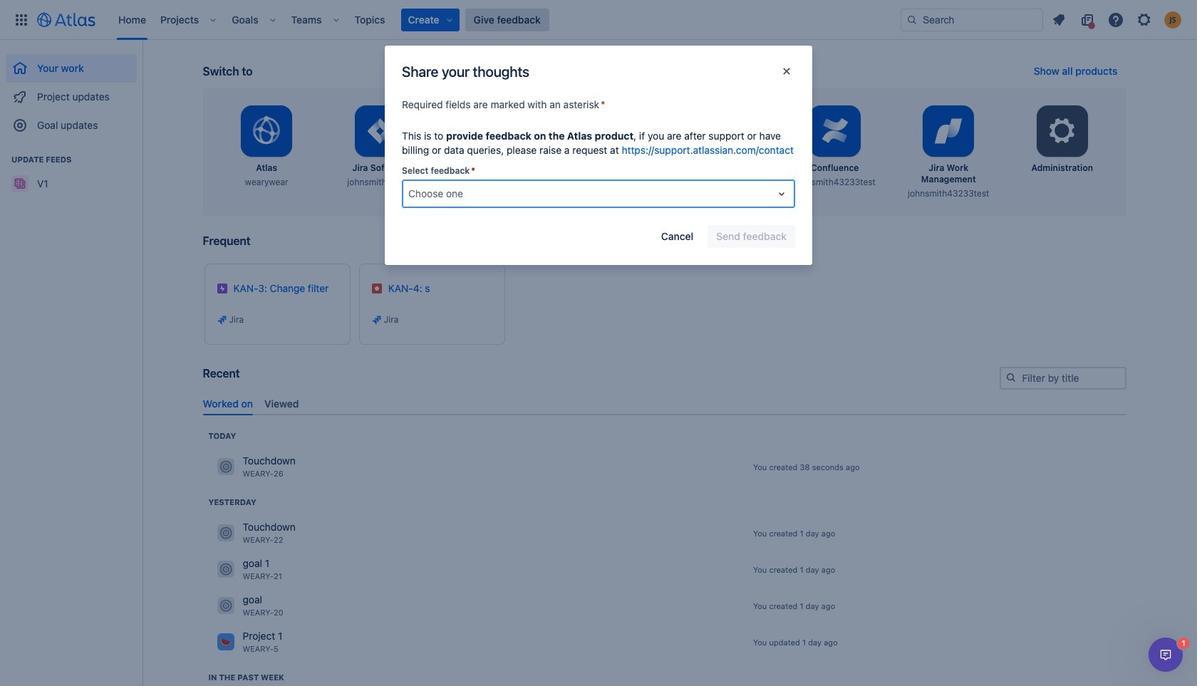 Task type: describe. For each thing, give the bounding box(es) containing it.
2 townsquare image from the top
[[217, 525, 234, 542]]

search image
[[907, 14, 918, 25]]

search image
[[1006, 372, 1017, 384]]

townsquare image
[[217, 598, 234, 615]]

2 jira image from the left
[[371, 314, 383, 326]]

Search field
[[901, 8, 1044, 31]]

help image
[[1108, 11, 1125, 28]]

1 group from the top
[[6, 40, 137, 144]]

1 townsquare image from the top
[[217, 459, 234, 476]]

1 jira image from the left
[[216, 314, 228, 326]]

4 townsquare image from the top
[[217, 634, 234, 651]]



Task type: vqa. For each thing, say whether or not it's contained in the screenshot.
1st townsquare image
yes



Task type: locate. For each thing, give the bounding box(es) containing it.
1 heading from the top
[[209, 431, 236, 442]]

0 horizontal spatial jira image
[[216, 314, 228, 326]]

1 horizontal spatial jira image
[[371, 314, 383, 326]]

3 townsquare image from the top
[[217, 561, 234, 578]]

close modal image
[[779, 63, 796, 80]]

heading for first townsquare icon
[[209, 431, 236, 442]]

banner
[[0, 0, 1198, 40]]

dialog
[[1149, 638, 1183, 672]]

0 vertical spatial heading
[[209, 431, 236, 442]]

tab list
[[197, 392, 1133, 416]]

group
[[6, 40, 137, 144], [6, 140, 137, 202]]

top element
[[9, 0, 901, 40]]

settings image
[[1046, 114, 1080, 148]]

heading
[[209, 431, 236, 442], [209, 497, 256, 508], [209, 672, 284, 684]]

2 heading from the top
[[209, 497, 256, 508]]

jira image
[[216, 314, 228, 326], [371, 314, 383, 326]]

2 vertical spatial heading
[[209, 672, 284, 684]]

1 horizontal spatial jira image
[[371, 314, 383, 326]]

2 group from the top
[[6, 140, 137, 202]]

3 heading from the top
[[209, 672, 284, 684]]

1 jira image from the left
[[216, 314, 228, 326]]

open image
[[774, 185, 791, 202]]

0 horizontal spatial jira image
[[216, 314, 228, 326]]

None text field
[[409, 187, 411, 201]]

None search field
[[901, 8, 1044, 31]]

townsquare image
[[217, 459, 234, 476], [217, 525, 234, 542], [217, 561, 234, 578], [217, 634, 234, 651]]

jira image
[[216, 314, 228, 326], [371, 314, 383, 326]]

1 vertical spatial heading
[[209, 497, 256, 508]]

Filter by title field
[[1001, 369, 1125, 389]]

heading for second townsquare icon from the top of the page
[[209, 497, 256, 508]]

2 jira image from the left
[[371, 314, 383, 326]]



